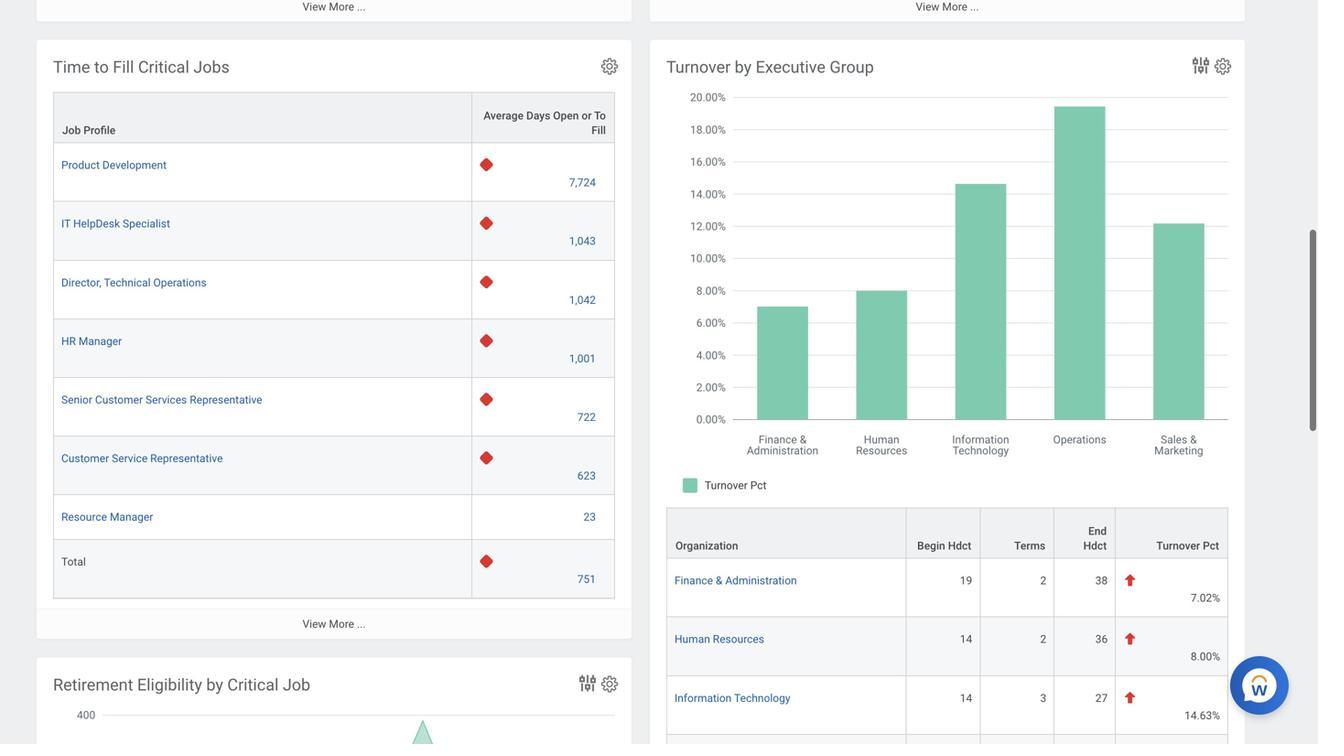 Task type: describe. For each thing, give the bounding box(es) containing it.
row containing senior customer services representative
[[53, 378, 615, 437]]

row containing resource manager
[[53, 495, 615, 540]]

turnover by executive group element
[[650, 40, 1245, 744]]

3
[[1041, 692, 1047, 705]]

2 for 38
[[1041, 575, 1047, 587]]

38
[[1096, 575, 1108, 587]]

to
[[94, 58, 109, 77]]

2 cell from the left
[[907, 735, 981, 744]]

hr manager link
[[61, 331, 122, 348]]

end hdct
[[1084, 525, 1107, 553]]

0 vertical spatial representative
[[190, 394, 262, 406]]

senior customer services representative link
[[61, 390, 262, 406]]

organization button
[[667, 509, 906, 558]]

row containing human resources
[[667, 618, 1229, 676]]

service
[[112, 452, 148, 465]]

critical for jobs
[[138, 58, 189, 77]]

retirement eligibility by critical job
[[53, 676, 311, 695]]

1,042 button
[[569, 293, 599, 307]]

resources
[[713, 633, 764, 646]]

total element
[[61, 552, 86, 569]]

7.02%
[[1191, 592, 1220, 605]]

job profile
[[62, 124, 116, 137]]

product development link
[[61, 155, 167, 172]]

turnover for turnover pct
[[1157, 540, 1200, 553]]

turnover for turnover by executive group
[[667, 58, 731, 77]]

1,001
[[569, 352, 596, 365]]

turnover pct
[[1157, 540, 1220, 553]]

job profile button
[[54, 93, 472, 142]]

senior
[[61, 394, 92, 406]]

8.00%
[[1191, 651, 1220, 664]]

resource manager link
[[61, 507, 153, 524]]

finance & administration link
[[675, 571, 797, 587]]

36
[[1096, 633, 1108, 646]]

finance
[[675, 575, 713, 587]]

... inside time to fill critical jobs 'element'
[[357, 618, 366, 631]]

resource manager
[[61, 511, 153, 524]]

product development
[[61, 159, 167, 172]]

finance & administration
[[675, 575, 797, 587]]

it helpdesk specialist
[[61, 218, 170, 230]]

row containing finance & administration
[[667, 559, 1229, 618]]

begin
[[918, 540, 946, 553]]

customer service representative
[[61, 452, 223, 465]]

1 cell from the left
[[667, 735, 907, 744]]

average days open or to fill button
[[472, 93, 614, 142]]

configure time to fill critical jobs image
[[600, 56, 620, 76]]

begin hdct
[[918, 540, 972, 553]]

average days open or to fill
[[484, 110, 606, 137]]

14 for 2
[[960, 633, 973, 646]]

2 for 36
[[1041, 633, 1047, 646]]

5 cell from the left
[[1116, 735, 1229, 744]]

executive
[[756, 58, 826, 77]]

retirement
[[53, 676, 133, 695]]

1 vertical spatial representative
[[150, 452, 223, 465]]

retirement eligibility by critical job element
[[37, 658, 632, 744]]

profile
[[84, 124, 116, 137]]

623 button
[[578, 469, 599, 484]]

hdct for end hdct
[[1084, 540, 1107, 553]]

1,043 button
[[569, 234, 599, 249]]

row containing hr manager
[[53, 319, 615, 378]]

722 button
[[578, 410, 599, 425]]

manager for resource manager
[[110, 511, 153, 524]]

customer service representative link
[[61, 449, 223, 465]]

1 vertical spatial customer
[[61, 452, 109, 465]]

begin hdct button
[[907, 509, 980, 558]]

end
[[1089, 525, 1107, 538]]

hr
[[61, 335, 76, 348]]

organization
[[676, 540, 738, 553]]

pct
[[1203, 540, 1220, 553]]

operations
[[153, 276, 207, 289]]

hr manager
[[61, 335, 122, 348]]

senior customer services representative
[[61, 394, 262, 406]]

configure turnover by executive group image
[[1213, 56, 1233, 76]]

development
[[102, 159, 167, 172]]

human resources
[[675, 633, 764, 646]]

configure and view chart data image for retirement eligibility by critical job
[[577, 672, 599, 694]]

technical
[[104, 276, 151, 289]]

specialist
[[123, 218, 170, 230]]

0 vertical spatial customer
[[95, 394, 143, 406]]

7,724
[[569, 176, 596, 189]]

time
[[53, 58, 90, 77]]

row containing it helpdesk specialist
[[53, 202, 615, 261]]

director,
[[61, 276, 101, 289]]



Task type: vqa. For each thing, say whether or not it's contained in the screenshot.


Task type: locate. For each thing, give the bounding box(es) containing it.
751
[[578, 573, 596, 586]]

14 down "19"
[[960, 633, 973, 646]]

row containing end hdct
[[667, 508, 1229, 559]]

1 vertical spatial by
[[206, 676, 223, 695]]

1 horizontal spatial hdct
[[1084, 540, 1107, 553]]

total
[[61, 556, 86, 569]]

0 horizontal spatial turnover
[[667, 58, 731, 77]]

manager inside the resource manager link
[[110, 511, 153, 524]]

turnover
[[667, 58, 731, 77], [1157, 540, 1200, 553]]

view more ... link
[[37, 0, 632, 22], [650, 0, 1245, 22], [37, 609, 632, 639]]

623
[[578, 470, 596, 483]]

0 vertical spatial critical
[[138, 58, 189, 77]]

it
[[61, 218, 71, 230]]

1 vertical spatial job
[[283, 676, 311, 695]]

1 vertical spatial fill
[[592, 124, 606, 137]]

722
[[578, 411, 596, 424]]

19
[[960, 575, 973, 587]]

1 vertical spatial 14
[[960, 692, 973, 705]]

product
[[61, 159, 100, 172]]

1 horizontal spatial turnover
[[1157, 540, 1200, 553]]

terms button
[[981, 509, 1054, 558]]

hdct
[[948, 540, 972, 553], [1084, 540, 1107, 553]]

1 vertical spatial critical
[[227, 676, 279, 695]]

2 2 from the top
[[1041, 633, 1047, 646]]

time to fill critical jobs
[[53, 58, 230, 77]]

0 vertical spatial 2
[[1041, 575, 1047, 587]]

751 button
[[578, 572, 599, 587]]

fill
[[113, 58, 134, 77], [592, 124, 606, 137]]

23
[[584, 511, 596, 524]]

critical inside 'element'
[[138, 58, 189, 77]]

14.63%
[[1185, 709, 1220, 722]]

to
[[594, 110, 606, 122]]

2 14 from the top
[[960, 692, 973, 705]]

job
[[62, 124, 81, 137], [283, 676, 311, 695]]

critical left "jobs"
[[138, 58, 189, 77]]

administration
[[725, 575, 797, 587]]

view more ...
[[303, 1, 366, 13], [916, 1, 979, 13], [303, 618, 366, 631]]

14 left 3
[[960, 692, 973, 705]]

turnover left pct
[[1157, 540, 1200, 553]]

turnover pct button
[[1116, 509, 1228, 558]]

terms
[[1015, 540, 1046, 553]]

row containing product development
[[53, 143, 615, 202]]

view more ... inside time to fill critical jobs 'element'
[[303, 618, 366, 631]]

0 vertical spatial turnover
[[667, 58, 731, 77]]

0 vertical spatial 14
[[960, 633, 973, 646]]

configure and view chart data image left configure retirement eligibility by critical job image
[[577, 672, 599, 694]]

0 vertical spatial fill
[[113, 58, 134, 77]]

by
[[735, 58, 752, 77], [206, 676, 223, 695]]

technology
[[734, 692, 791, 705]]

1,043
[[569, 235, 596, 248]]

2 down terms
[[1041, 575, 1047, 587]]

0 horizontal spatial critical
[[138, 58, 189, 77]]

configure and view chart data image left configure turnover by executive group image
[[1190, 54, 1212, 76]]

manager right hr
[[79, 335, 122, 348]]

row
[[53, 92, 615, 143], [53, 143, 615, 202], [53, 202, 615, 261], [53, 261, 615, 319], [53, 319, 615, 378], [53, 378, 615, 437], [53, 437, 615, 495], [53, 495, 615, 540], [667, 508, 1229, 559], [53, 540, 615, 599], [667, 559, 1229, 618], [667, 618, 1229, 676], [667, 676, 1229, 735], [667, 735, 1229, 744]]

hdct inside begin hdct "popup button"
[[948, 540, 972, 553]]

group
[[830, 58, 874, 77]]

critical for job
[[227, 676, 279, 695]]

director, technical operations
[[61, 276, 207, 289]]

or
[[582, 110, 592, 122]]

1 vertical spatial manager
[[110, 511, 153, 524]]

manager for hr manager
[[79, 335, 122, 348]]

0 vertical spatial manager
[[79, 335, 122, 348]]

0 horizontal spatial by
[[206, 676, 223, 695]]

7,724 button
[[569, 175, 599, 190]]

1,001 button
[[569, 351, 599, 366]]

14 for 3
[[960, 692, 973, 705]]

hdct down end
[[1084, 540, 1107, 553]]

23 button
[[584, 510, 599, 525]]

configure and view chart data image inside retirement eligibility by critical job element
[[577, 672, 599, 694]]

information technology
[[675, 692, 791, 705]]

1 horizontal spatial fill
[[592, 124, 606, 137]]

1 14 from the top
[[960, 633, 973, 646]]

row containing director, technical operations
[[53, 261, 615, 319]]

0 vertical spatial by
[[735, 58, 752, 77]]

2 hdct from the left
[[1084, 540, 1107, 553]]

configure and view chart data image
[[1190, 54, 1212, 76], [577, 672, 599, 694]]

row containing information technology
[[667, 676, 1229, 735]]

information technology link
[[675, 688, 791, 705]]

customer
[[95, 394, 143, 406], [61, 452, 109, 465]]

0 vertical spatial configure and view chart data image
[[1190, 54, 1212, 76]]

2 left 36
[[1041, 633, 1047, 646]]

director, technical operations link
[[61, 273, 207, 289]]

1 2 from the top
[[1041, 575, 1047, 587]]

0 vertical spatial job
[[62, 124, 81, 137]]

human
[[675, 633, 710, 646]]

hdct right begin
[[948, 540, 972, 553]]

jobs
[[193, 58, 230, 77]]

manager inside hr manager 'link'
[[79, 335, 122, 348]]

by left the executive
[[735, 58, 752, 77]]

row containing total
[[53, 540, 615, 599]]

4 cell from the left
[[1055, 735, 1116, 744]]

0 horizontal spatial job
[[62, 124, 81, 137]]

hdct for begin hdct
[[948, 540, 972, 553]]

resource
[[61, 511, 107, 524]]

view inside time to fill critical jobs 'element'
[[303, 618, 326, 631]]

view
[[303, 1, 326, 13], [916, 1, 940, 13], [303, 618, 326, 631]]

cell
[[667, 735, 907, 744], [907, 735, 981, 744], [981, 735, 1055, 744], [1055, 735, 1116, 744], [1116, 735, 1229, 744]]

time to fill critical jobs element
[[37, 40, 632, 639]]

0 horizontal spatial configure and view chart data image
[[577, 672, 599, 694]]

configure and view chart data image for turnover by executive group
[[1190, 54, 1212, 76]]

1 horizontal spatial job
[[283, 676, 311, 695]]

2
[[1041, 575, 1047, 587], [1041, 633, 1047, 646]]

&
[[716, 575, 723, 587]]

1 horizontal spatial by
[[735, 58, 752, 77]]

fill inside average days open or to fill
[[592, 124, 606, 137]]

representative
[[190, 394, 262, 406], [150, 452, 223, 465]]

1 vertical spatial configure and view chart data image
[[577, 672, 599, 694]]

by inside retirement eligibility by critical job element
[[206, 676, 223, 695]]

by inside turnover by executive group element
[[735, 58, 752, 77]]

row containing customer service representative
[[53, 437, 615, 495]]

row containing average days open or to fill
[[53, 92, 615, 143]]

turnover inside popup button
[[1157, 540, 1200, 553]]

manager right resource
[[110, 511, 153, 524]]

representative right service
[[150, 452, 223, 465]]

1,042
[[569, 294, 596, 307]]

services
[[146, 394, 187, 406]]

1 vertical spatial 2
[[1041, 633, 1047, 646]]

1 horizontal spatial critical
[[227, 676, 279, 695]]

human resources link
[[675, 630, 764, 646]]

representative right services
[[190, 394, 262, 406]]

1 hdct from the left
[[948, 540, 972, 553]]

customer left service
[[61, 452, 109, 465]]

1 horizontal spatial configure and view chart data image
[[1190, 54, 1212, 76]]

open
[[553, 110, 579, 122]]

eligibility
[[137, 676, 202, 695]]

fill right to on the top
[[113, 58, 134, 77]]

customer right senior
[[95, 394, 143, 406]]

configure retirement eligibility by critical job image
[[600, 674, 620, 694]]

by right the eligibility
[[206, 676, 223, 695]]

information
[[675, 692, 732, 705]]

0 horizontal spatial hdct
[[948, 540, 972, 553]]

manager
[[79, 335, 122, 348], [110, 511, 153, 524]]

3 cell from the left
[[981, 735, 1055, 744]]

more
[[329, 1, 354, 13], [943, 1, 968, 13], [329, 618, 354, 631]]

turnover by executive group
[[667, 58, 874, 77]]

days
[[526, 110, 551, 122]]

end hdct button
[[1055, 509, 1115, 558]]

critical
[[138, 58, 189, 77], [227, 676, 279, 695]]

critical right the eligibility
[[227, 676, 279, 695]]

average
[[484, 110, 524, 122]]

turnover right 'configure time to fill critical jobs' icon
[[667, 58, 731, 77]]

1 vertical spatial turnover
[[1157, 540, 1200, 553]]

0 horizontal spatial fill
[[113, 58, 134, 77]]

hdct inside end hdct popup button
[[1084, 540, 1107, 553]]

27
[[1096, 692, 1108, 705]]

configure and view chart data image inside turnover by executive group element
[[1190, 54, 1212, 76]]

more inside time to fill critical jobs 'element'
[[329, 618, 354, 631]]

it helpdesk specialist link
[[61, 214, 170, 230]]

fill down 'to'
[[592, 124, 606, 137]]

job inside popup button
[[62, 124, 81, 137]]

helpdesk
[[73, 218, 120, 230]]



